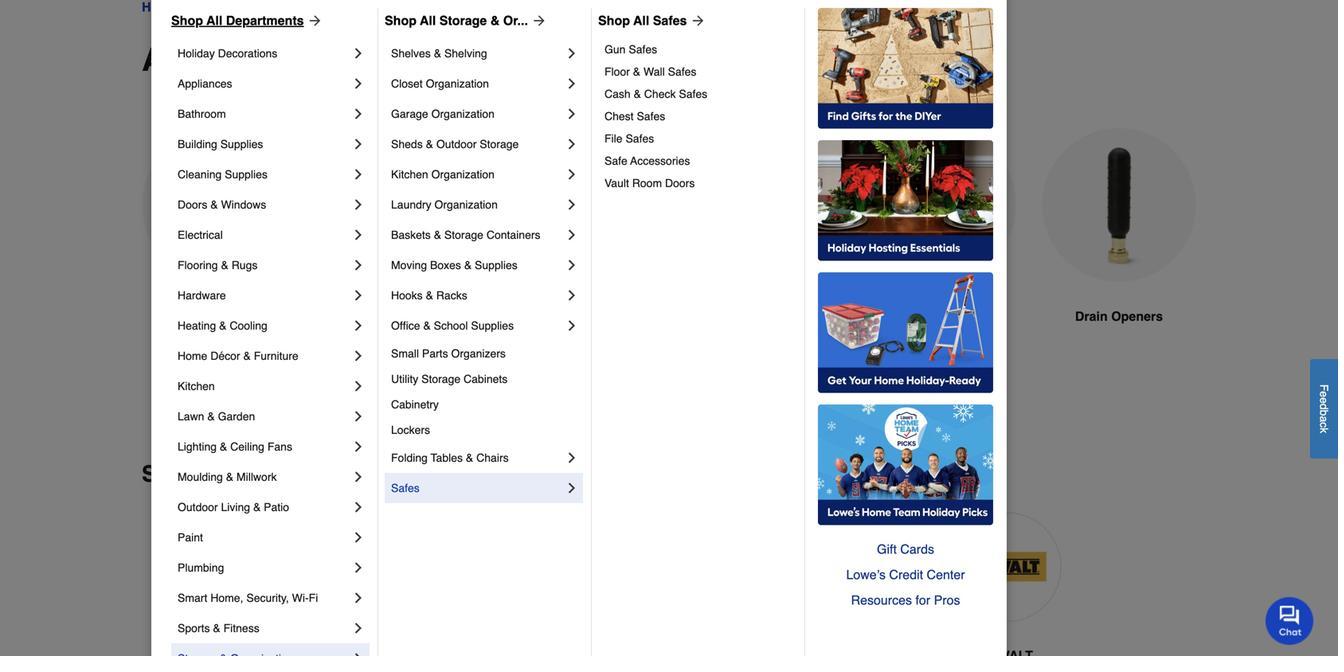 Task type: locate. For each thing, give the bounding box(es) containing it.
outdoor living & patio
[[178, 501, 289, 514]]

organization inside "link"
[[432, 168, 495, 181]]

lowe's credit center link
[[818, 563, 994, 588]]

chevron right image for holiday decorations
[[351, 45, 367, 61]]

shop up the gun
[[598, 13, 630, 28]]

building
[[178, 138, 217, 151]]

chevron right image for doors & windows
[[351, 197, 367, 213]]

1 horizontal spatial outdoor
[[437, 138, 477, 151]]

sports & fitness
[[178, 622, 260, 635]]

0 horizontal spatial doors
[[178, 198, 207, 211]]

appliances
[[178, 77, 232, 90]]

shop up "holiday" on the top of page
[[171, 13, 203, 28]]

1 horizontal spatial augers
[[405, 309, 448, 324]]

& inside 'link'
[[426, 289, 433, 302]]

chevron right image
[[351, 76, 367, 92], [564, 76, 580, 92], [351, 136, 367, 152], [351, 227, 367, 243], [351, 257, 367, 273], [351, 288, 367, 304], [351, 318, 367, 334], [351, 439, 367, 455], [351, 469, 367, 485], [351, 530, 367, 546], [351, 651, 367, 657]]

chest safes link
[[605, 105, 794, 127]]

1 horizontal spatial arrow right image
[[528, 13, 547, 29]]

chevron right image for shelves & shelving
[[564, 45, 580, 61]]

shop all safes
[[598, 13, 687, 28]]

supplies up small parts organizers link
[[471, 320, 514, 332]]

drain for drain snakes
[[899, 309, 932, 324]]

1 horizontal spatial shop
[[385, 13, 417, 28]]

chevron right image for plumbing
[[351, 560, 367, 576]]

hand augers link
[[142, 128, 296, 365]]

doors inside vault room doors link
[[665, 177, 695, 190]]

3 all from the left
[[634, 13, 650, 28]]

1 all from the left
[[206, 13, 223, 28]]

lowe's credit center
[[847, 568, 965, 582]]

drain cleaners & chemicals
[[528, 309, 631, 343]]

chevron right image for kitchen organization
[[564, 167, 580, 182]]

shop
[[142, 462, 198, 487]]

holiday hosting essentials. image
[[818, 140, 994, 261]]

chevron right image for safes
[[564, 480, 580, 496]]

chevron right image for closet organization
[[564, 76, 580, 92]]

1 horizontal spatial all
[[420, 13, 436, 28]]

cabinets
[[464, 373, 508, 386]]

f e e d b a c k
[[1318, 385, 1331, 434]]

2 all from the left
[[420, 13, 436, 28]]

moving boxes & supplies link
[[391, 250, 564, 280]]

korky logo. image
[[817, 513, 927, 622]]

get your home holiday-ready. image
[[818, 273, 994, 394]]

arrow right image up shelves & shelving link
[[528, 13, 547, 29]]

shop for shop all safes
[[598, 13, 630, 28]]

baskets & storage containers
[[391, 229, 541, 241]]

shop for shop all departments
[[171, 13, 203, 28]]

doors down safe accessories link
[[665, 177, 695, 190]]

shop for shop all storage & or...
[[385, 13, 417, 28]]

3 shop from the left
[[598, 13, 630, 28]]

sheds & outdoor storage link
[[391, 129, 564, 159]]

0 vertical spatial kitchen
[[391, 168, 428, 181]]

smart home, security, wi-fi
[[178, 592, 318, 605]]

augers inside machine augers link
[[405, 309, 448, 324]]

arrow right image up plungers on the left top of page
[[304, 13, 323, 29]]

find gifts for the diyer. image
[[818, 8, 994, 129]]

kitchen up laundry
[[391, 168, 428, 181]]

a kobalt music wire drain hand auger. image
[[142, 128, 296, 283]]

doors down cleaning on the left top
[[178, 198, 207, 211]]

1 arrow right image from the left
[[304, 13, 323, 29]]

doors & windows
[[178, 198, 266, 211]]

baskets & storage containers link
[[391, 220, 564, 250]]

chevron right image for bathroom
[[351, 106, 367, 122]]

holiday
[[178, 47, 215, 60]]

a brass craft music wire machine auger. image
[[322, 128, 477, 283]]

outdoor down moulding
[[178, 501, 218, 514]]

1 horizontal spatial openers
[[1112, 309, 1163, 324]]

by
[[204, 462, 230, 487]]

1 augers from the left
[[215, 309, 259, 324]]

kitchen down home
[[178, 380, 215, 393]]

storage down "garage organization" link
[[480, 138, 519, 151]]

outdoor
[[437, 138, 477, 151], [178, 501, 218, 514]]

fitness
[[224, 622, 260, 635]]

organization for laundry organization
[[435, 198, 498, 211]]

arrow right image for shop all departments
[[304, 13, 323, 29]]

safes up the floor & wall safes
[[629, 43, 658, 56]]

laundry
[[391, 198, 432, 211]]

arrow right image inside shop all storage & or... link
[[528, 13, 547, 29]]

moving
[[391, 259, 427, 272]]

k
[[1318, 428, 1331, 434]]

c
[[1318, 422, 1331, 428]]

smart
[[178, 592, 207, 605]]

chevron right image for heating & cooling
[[351, 318, 367, 334]]

1 vertical spatial doors
[[178, 198, 207, 211]]

2 augers from the left
[[405, 309, 448, 324]]

augers inside hand augers link
[[215, 309, 259, 324]]

windows
[[221, 198, 266, 211]]

chevron right image for outdoor living & patio
[[351, 500, 367, 516]]

garden
[[218, 410, 255, 423]]

a cobra rubber bladder with brass fitting. image
[[1042, 128, 1197, 283]]

cleaning supplies
[[178, 168, 268, 181]]

lighting & ceiling fans
[[178, 441, 292, 453]]

lockers link
[[391, 418, 580, 443]]

0 vertical spatial doors
[[665, 177, 695, 190]]

home décor & furniture
[[178, 350, 299, 363]]

chevron right image for lawn & garden
[[351, 409, 367, 425]]

security,
[[247, 592, 289, 605]]

outdoor down garage organization at the top
[[437, 138, 477, 151]]

all up "holiday decorations" at the top left of the page
[[206, 13, 223, 28]]

living
[[221, 501, 250, 514]]

dewalt logo. image
[[952, 513, 1062, 622]]

gift
[[877, 542, 897, 557]]

kitchen link
[[178, 371, 351, 402]]

drain inside drain cleaners & chemicals
[[528, 309, 561, 324]]

smart home, security, wi-fi link
[[178, 583, 351, 614]]

drain snakes
[[899, 309, 980, 324]]

heating & cooling
[[178, 320, 268, 332]]

2 shop from the left
[[385, 13, 417, 28]]

holiday decorations
[[178, 47, 278, 60]]

1 horizontal spatial doors
[[665, 177, 695, 190]]

chevron right image for building supplies
[[351, 136, 367, 152]]

safes link
[[391, 473, 564, 504]]

0 horizontal spatial arrow right image
[[304, 13, 323, 29]]

0 horizontal spatial openers
[[537, 41, 666, 78]]

supplies up windows
[[225, 168, 268, 181]]

1 horizontal spatial kitchen
[[391, 168, 428, 181]]

credit
[[890, 568, 924, 582]]

cobra logo. image
[[547, 513, 657, 622]]

machine
[[350, 309, 401, 324]]

0 horizontal spatial all
[[206, 13, 223, 28]]

all
[[206, 13, 223, 28], [420, 13, 436, 28], [634, 13, 650, 28]]

floor & wall safes link
[[605, 61, 794, 83]]

kitchen for kitchen
[[178, 380, 215, 393]]

appliances link
[[178, 69, 351, 99]]

2 horizontal spatial all
[[634, 13, 650, 28]]

e up b at right
[[1318, 398, 1331, 404]]

organization
[[426, 77, 489, 90], [432, 108, 495, 120], [432, 168, 495, 181], [435, 198, 498, 211]]

or...
[[503, 13, 528, 28]]

supplies up cleaning supplies
[[220, 138, 263, 151]]

organization up sheds & outdoor storage
[[432, 108, 495, 120]]

sheds & outdoor storage
[[391, 138, 519, 151]]

arrow right image inside shop all departments link
[[304, 13, 323, 29]]

gift cards link
[[818, 537, 994, 563]]

2 horizontal spatial shop
[[598, 13, 630, 28]]

a black rubber plunger. image
[[682, 128, 837, 283]]

safes down floor & wall safes link
[[679, 88, 708, 100]]

shop up shelves on the left top
[[385, 13, 417, 28]]

hooks & racks link
[[391, 280, 564, 311]]

parts
[[422, 347, 448, 360]]

organizers
[[451, 347, 506, 360]]

furniture
[[254, 350, 299, 363]]

all for safes
[[634, 13, 650, 28]]

a
[[1318, 416, 1331, 422]]

drain snakes link
[[862, 128, 1017, 365]]

flooring & rugs link
[[178, 250, 351, 280]]

augers for hand augers
[[215, 309, 259, 324]]

1 shop from the left
[[171, 13, 203, 28]]

0 horizontal spatial augers
[[215, 309, 259, 324]]

chevron right image for flooring & rugs
[[351, 257, 367, 273]]

chevron right image for sports & fitness
[[351, 621, 367, 637]]

1 vertical spatial openers
[[1112, 309, 1163, 324]]

folding
[[391, 452, 428, 465]]

organization down sheds & outdoor storage
[[432, 168, 495, 181]]

organization up baskets & storage containers
[[435, 198, 498, 211]]

drain for drain cleaners & chemicals
[[528, 309, 561, 324]]

shelves & shelving link
[[391, 38, 564, 69]]

safes
[[653, 13, 687, 28], [629, 43, 658, 56], [668, 65, 697, 78], [679, 88, 708, 100], [637, 110, 666, 123], [626, 132, 654, 145], [391, 482, 420, 495]]

chevron right image for garage organization
[[564, 106, 580, 122]]

2 arrow right image from the left
[[528, 13, 547, 29]]

floor
[[605, 65, 630, 78]]

garage
[[391, 108, 428, 120]]

arrow right image
[[304, 13, 323, 29], [528, 13, 547, 29]]

shop all departments
[[171, 13, 304, 28]]

bathroom link
[[178, 99, 351, 129]]

1 vertical spatial kitchen
[[178, 380, 215, 393]]

garage organization link
[[391, 99, 564, 129]]

chevron right image for laundry organization
[[564, 197, 580, 213]]

kitchen inside "link"
[[391, 168, 428, 181]]

chevron right image for moving boxes & supplies
[[564, 257, 580, 273]]

e up d
[[1318, 391, 1331, 398]]

e
[[1318, 391, 1331, 398], [1318, 398, 1331, 404]]

1 e from the top
[[1318, 391, 1331, 398]]

hand augers
[[180, 309, 259, 324]]

moulding
[[178, 471, 223, 484]]

0 horizontal spatial outdoor
[[178, 501, 218, 514]]

0 vertical spatial openers
[[537, 41, 666, 78]]

all up shelves & shelving
[[420, 13, 436, 28]]

building supplies
[[178, 138, 263, 151]]

sheds
[[391, 138, 423, 151]]

chevron right image
[[351, 45, 367, 61], [564, 45, 580, 61], [351, 106, 367, 122], [564, 106, 580, 122], [564, 136, 580, 152], [351, 167, 367, 182], [564, 167, 580, 182], [351, 197, 367, 213], [564, 197, 580, 213], [564, 227, 580, 243], [564, 257, 580, 273], [564, 288, 580, 304], [564, 318, 580, 334], [351, 348, 367, 364], [351, 378, 367, 394], [351, 409, 367, 425], [564, 450, 580, 466], [564, 480, 580, 496], [351, 500, 367, 516], [351, 560, 367, 576], [351, 590, 367, 606], [351, 621, 367, 637]]

safes down cash & check safes
[[637, 110, 666, 123]]

0 horizontal spatial kitchen
[[178, 380, 215, 393]]

drain openers link
[[1042, 128, 1197, 365]]

chevron right image for hooks & racks
[[564, 288, 580, 304]]

openers
[[537, 41, 666, 78], [1112, 309, 1163, 324]]

organization down shelving
[[426, 77, 489, 90]]

drain
[[446, 41, 528, 78], [528, 309, 561, 324], [899, 309, 932, 324], [1076, 309, 1108, 324]]

chevron right image for appliances
[[351, 76, 367, 92]]

openers inside "drain openers" link
[[1112, 309, 1163, 324]]

all up gun safes in the top of the page
[[634, 13, 650, 28]]

0 horizontal spatial shop
[[171, 13, 203, 28]]



Task type: vqa. For each thing, say whether or not it's contained in the screenshot.
Hooks & Racks
yes



Task type: describe. For each thing, give the bounding box(es) containing it.
supplies down containers at the left of page
[[475, 259, 518, 272]]

hardware
[[178, 289, 226, 302]]

0 vertical spatial outdoor
[[437, 138, 477, 151]]

ceiling
[[230, 441, 265, 453]]

storage up shelving
[[440, 13, 487, 28]]

cooling
[[230, 320, 268, 332]]

gun safes link
[[605, 38, 794, 61]]

closet organization
[[391, 77, 489, 90]]

chevron right image for electrical
[[351, 227, 367, 243]]

sports & fitness link
[[178, 614, 351, 644]]

cleaning
[[178, 168, 222, 181]]

racks
[[437, 289, 468, 302]]

all for storage
[[420, 13, 436, 28]]

cash & check safes
[[605, 88, 708, 100]]

drain for drain openers
[[1076, 309, 1108, 324]]

augers for machine augers
[[405, 309, 448, 324]]

containers
[[487, 229, 541, 241]]

plumbing link
[[178, 553, 351, 583]]

for
[[916, 593, 931, 608]]

chevron right image for paint
[[351, 530, 367, 546]]

storage up the moving boxes & supplies
[[445, 229, 484, 241]]

organization for kitchen organization
[[432, 168, 495, 181]]

zep logo. image
[[277, 513, 386, 622]]

gun
[[605, 43, 626, 56]]

cleaners
[[564, 309, 618, 324]]

shelves & shelving
[[391, 47, 487, 60]]

office
[[391, 320, 420, 332]]

office & school supplies link
[[391, 311, 564, 341]]

chevron right image for sheds & outdoor storage
[[564, 136, 580, 152]]

lowe's
[[847, 568, 886, 582]]

safe accessories link
[[605, 150, 794, 172]]

electrical
[[178, 229, 223, 241]]

a yellow jug of drano commercial line drain cleaner. image
[[502, 128, 657, 283]]

orange drain snakes. image
[[862, 128, 1017, 283]]

cabinetry link
[[391, 392, 580, 418]]

rugs
[[232, 259, 258, 272]]

chevron right image for hardware
[[351, 288, 367, 304]]

chevron right image for home décor & furniture
[[351, 348, 367, 364]]

plumbing
[[178, 562, 224, 575]]

lockers
[[391, 424, 430, 437]]

utility storage cabinets
[[391, 373, 508, 386]]

cards
[[901, 542, 935, 557]]

chevron right image for folding tables & chairs
[[564, 450, 580, 466]]

storage down parts
[[422, 373, 461, 386]]

gift cards
[[877, 542, 935, 557]]

safes down chest safes
[[626, 132, 654, 145]]

chevron right image for baskets & storage containers
[[564, 227, 580, 243]]

hooks
[[391, 289, 423, 302]]

shop all departments link
[[171, 11, 323, 30]]

wall
[[644, 65, 665, 78]]

vault
[[605, 177, 629, 190]]

& inside drain cleaners & chemicals
[[621, 309, 631, 324]]

décor
[[211, 350, 240, 363]]

cash
[[605, 88, 631, 100]]

augers, plungers & drain openers
[[142, 41, 666, 78]]

kitchen for kitchen organization
[[391, 168, 428, 181]]

chairs
[[477, 452, 509, 465]]

organization for closet organization
[[426, 77, 489, 90]]

safes down folding
[[391, 482, 420, 495]]

chevron right image for office & school supplies
[[564, 318, 580, 334]]

safes up gun safes link
[[653, 13, 687, 28]]

safes up cash & check safes link at top
[[668, 65, 697, 78]]

chat invite button image
[[1266, 597, 1315, 646]]

home
[[178, 350, 207, 363]]

chevron right image for cleaning supplies
[[351, 167, 367, 182]]

fi
[[309, 592, 318, 605]]

decorations
[[218, 47, 278, 60]]

cash & check safes link
[[605, 83, 794, 105]]

1 vertical spatial outdoor
[[178, 501, 218, 514]]

laundry organization link
[[391, 190, 564, 220]]

lighting
[[178, 441, 217, 453]]

floor & wall safes
[[605, 65, 697, 78]]

utility
[[391, 373, 419, 386]]

doors inside doors & windows link
[[178, 198, 207, 211]]

moulding & millwork
[[178, 471, 277, 484]]

all for departments
[[206, 13, 223, 28]]

laundry organization
[[391, 198, 498, 211]]

chevron right image for moulding & millwork
[[351, 469, 367, 485]]

organization for garage organization
[[432, 108, 495, 120]]

chest
[[605, 110, 634, 123]]

hooks & racks
[[391, 289, 468, 302]]

machine augers
[[350, 309, 448, 324]]

safe accessories
[[605, 155, 690, 167]]

augers,
[[142, 41, 261, 78]]

cabinetry
[[391, 398, 439, 411]]

2 e from the top
[[1318, 398, 1331, 404]]

cleaning supplies link
[[178, 159, 351, 190]]

d
[[1318, 404, 1331, 410]]

flooring & rugs
[[178, 259, 258, 272]]

f e e d b a c k button
[[1311, 359, 1339, 459]]

shop by brand
[[142, 462, 301, 487]]

hand
[[180, 309, 212, 324]]

kitchen organization
[[391, 168, 495, 181]]

holiday decorations link
[[178, 38, 351, 69]]

closet
[[391, 77, 423, 90]]

lawn
[[178, 410, 204, 423]]

arrow right image for shop all storage & or...
[[528, 13, 547, 29]]

bathroom
[[178, 108, 226, 120]]

paint link
[[178, 523, 351, 553]]

outdoor living & patio link
[[178, 492, 351, 523]]

millwork
[[237, 471, 277, 484]]

chevron right image for smart home, security, wi-fi
[[351, 590, 367, 606]]

shelves
[[391, 47, 431, 60]]

chevron right image for lighting & ceiling fans
[[351, 439, 367, 455]]

kitchen organization link
[[391, 159, 564, 190]]

center
[[927, 568, 965, 582]]

sports
[[178, 622, 210, 635]]

lowe's home team holiday picks. image
[[818, 405, 994, 526]]

file
[[605, 132, 623, 145]]

arrow right image
[[687, 13, 706, 29]]

doors & windows link
[[178, 190, 351, 220]]

shelving
[[445, 47, 487, 60]]

vault room doors link
[[605, 172, 794, 194]]

chevron right image for kitchen
[[351, 378, 367, 394]]

drain cleaners & chemicals link
[[502, 128, 657, 384]]

patio
[[264, 501, 289, 514]]

vault room doors
[[605, 177, 695, 190]]

lawn & garden
[[178, 410, 255, 423]]

office & school supplies
[[391, 320, 514, 332]]



